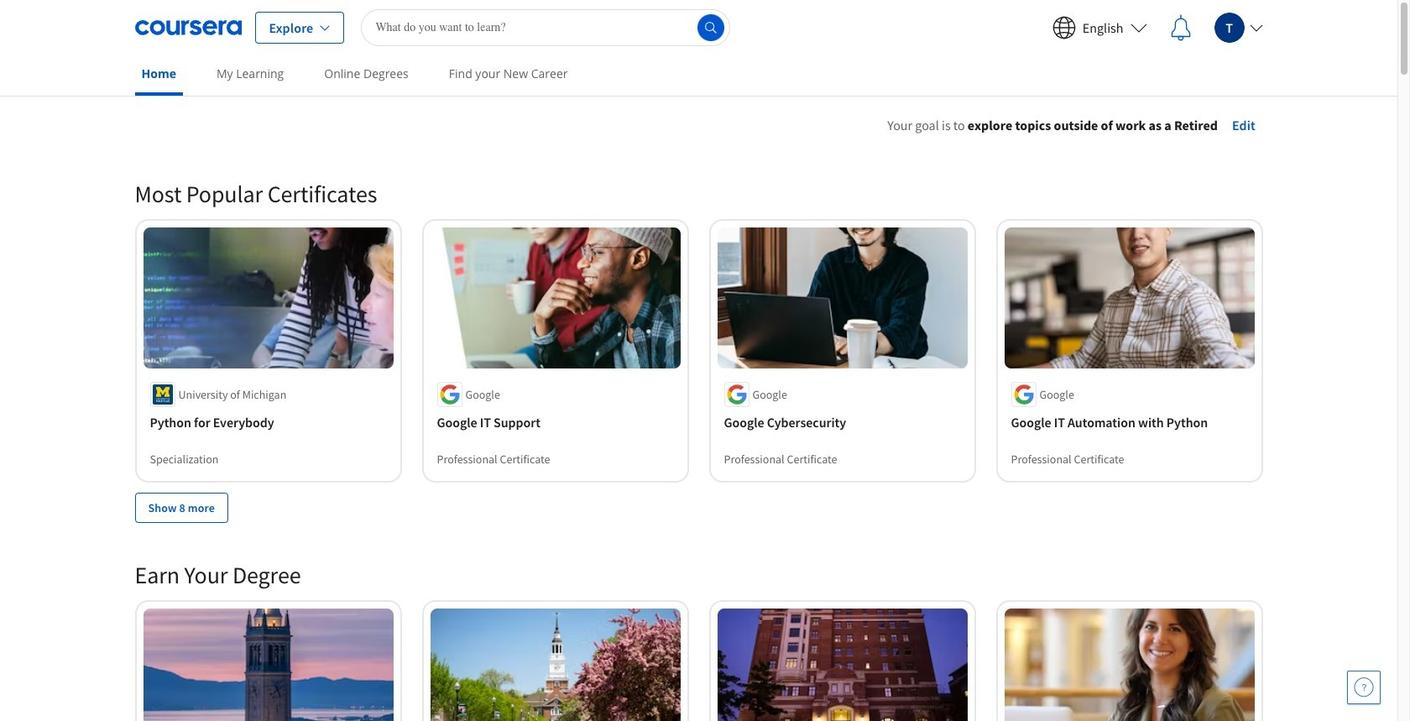 Task type: locate. For each thing, give the bounding box(es) containing it.
region
[[799, 139, 1345, 305]]

coursera image
[[135, 14, 241, 41]]

None search field
[[361, 9, 731, 46]]

most popular certificates collection element
[[125, 152, 1274, 550]]

What do you want to learn? text field
[[361, 9, 731, 46]]



Task type: describe. For each thing, give the bounding box(es) containing it.
earn your degree collection element
[[125, 533, 1274, 721]]

help center image
[[1355, 678, 1375, 698]]



Task type: vqa. For each thing, say whether or not it's contained in the screenshot.
Help Center image
yes



